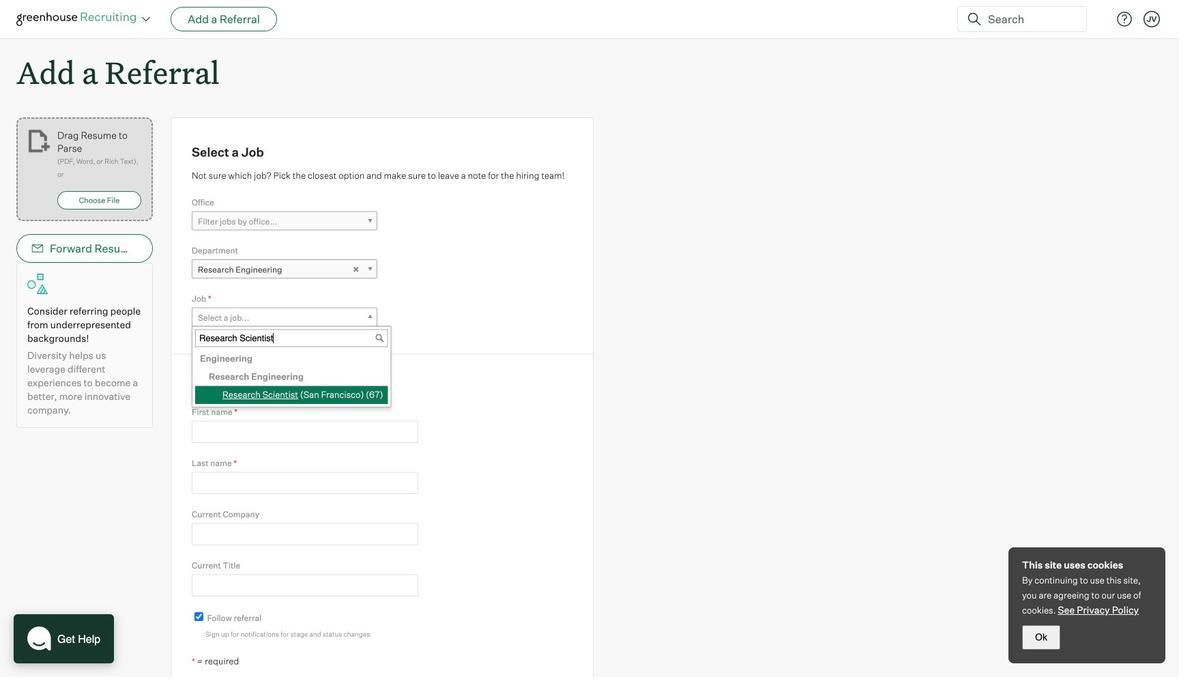 Task type: describe. For each thing, give the bounding box(es) containing it.
2 option from the top
[[195, 368, 388, 386]]

Top navigation search text field
[[983, 5, 1078, 33]]

switch applications element
[[138, 11, 154, 27]]

switch applications image
[[141, 12, 152, 26]]



Task type: locate. For each thing, give the bounding box(es) containing it.
None text field
[[192, 421, 418, 443], [192, 523, 418, 545], [192, 574, 418, 596], [192, 421, 418, 443], [192, 523, 418, 545], [192, 574, 418, 596]]

1 option from the top
[[195, 350, 388, 368]]

None checkbox
[[195, 612, 203, 621]]

option
[[195, 350, 388, 368], [195, 368, 388, 386]]

None text field
[[195, 329, 388, 347], [192, 472, 418, 494], [195, 329, 388, 347], [192, 472, 418, 494]]



Task type: vqa. For each thing, say whether or not it's contained in the screenshot.
option
yes



